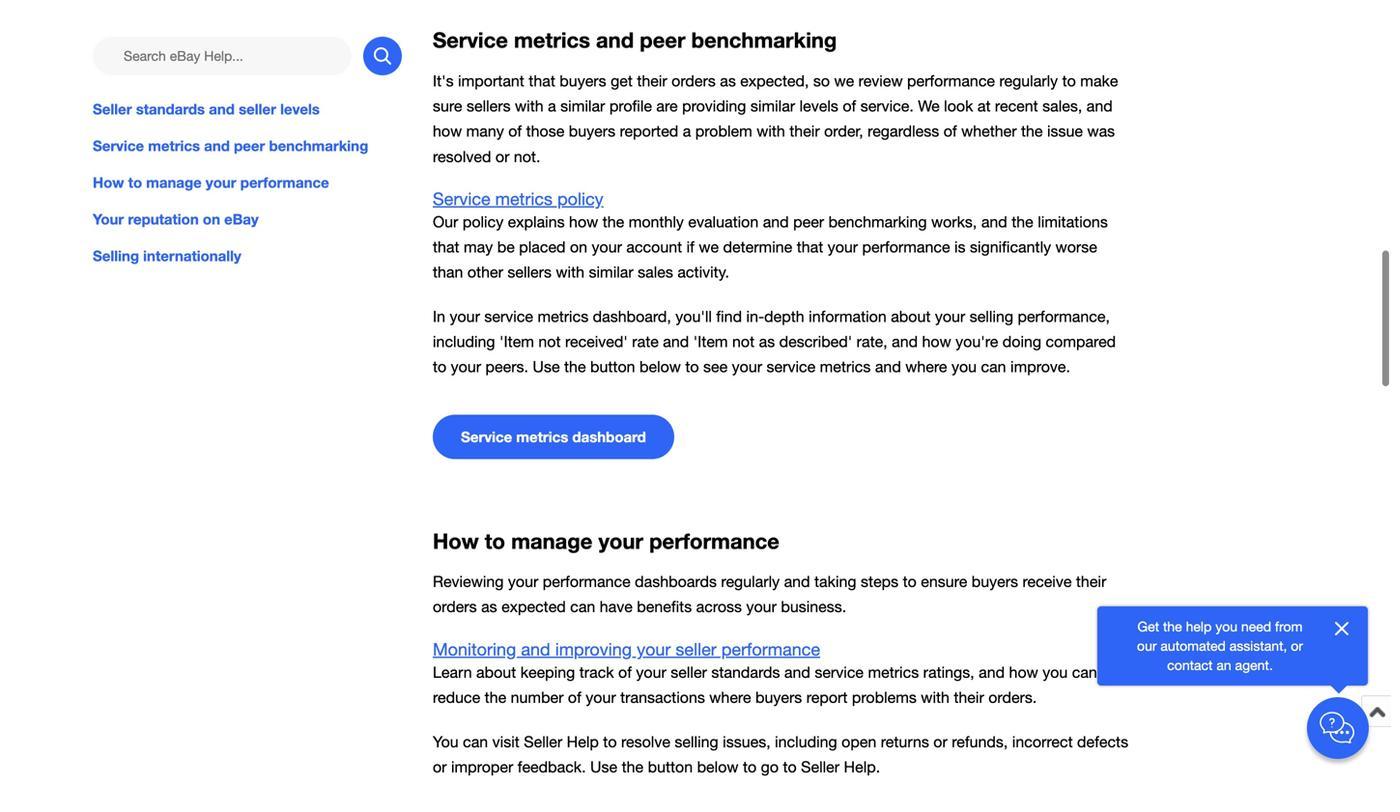 Task type: describe. For each thing, give the bounding box(es) containing it.
you're
[[956, 333, 998, 351]]

business.
[[781, 598, 846, 616]]

of up not. at the top of page
[[508, 122, 522, 140]]

and inside reviewing your performance dashboards regularly and taking steps to ensure buyers receive their orders as expected can have benefits across your business.
[[784, 573, 810, 591]]

the inside in your service metrics dashboard, you'll find in-depth information about your selling performance, including 'item not received' rate and 'item not as described' rate, and how you're doing compared to your peers. use the button below to see your service metrics and where you can improve.
[[564, 358, 586, 376]]

0 vertical spatial seller
[[239, 100, 276, 118]]

how inside monitoring and improving your seller performance learn about keeping track of your seller standards and service metrics ratings, and how you can reduce the number of your transactions where buyers report problems with their orders.
[[1009, 663, 1038, 681]]

can inside monitoring and improving your seller performance learn about keeping track of your seller standards and service metrics ratings, and how you can reduce the number of your transactions where buyers report problems with their orders.
[[1072, 663, 1097, 681]]

automated
[[1161, 638, 1226, 654]]

to left see
[[685, 358, 699, 376]]

open
[[842, 733, 877, 751]]

issue
[[1047, 122, 1083, 140]]

selling internationally link
[[93, 246, 402, 267]]

0 vertical spatial service
[[484, 308, 533, 326]]

you'll
[[676, 308, 712, 326]]

metrics down seller standards and seller levels
[[148, 137, 200, 155]]

monitoring
[[433, 639, 516, 660]]

are
[[656, 97, 678, 115]]

sure
[[433, 97, 462, 115]]

1 vertical spatial seller
[[676, 639, 717, 660]]

feedback.
[[518, 758, 586, 776]]

your up the information
[[828, 238, 858, 256]]

incorrect
[[1012, 733, 1073, 751]]

dashboard
[[572, 428, 646, 446]]

learn
[[433, 663, 472, 681]]

get the help you need from our automated assistant, or contact an agent.
[[1137, 619, 1303, 673]]

the inside you can visit seller help to resolve selling issues, including open returns or refunds, incorrect defects or improper feedback. use the button below to go to seller help.
[[622, 758, 644, 776]]

1 'item from the left
[[499, 333, 534, 351]]

similar down expected,
[[751, 97, 795, 115]]

report
[[806, 689, 848, 707]]

our
[[433, 213, 458, 231]]

in-
[[746, 308, 764, 326]]

as inside reviewing your performance dashboards regularly and taking steps to ensure buyers receive their orders as expected can have benefits across your business.
[[481, 598, 497, 616]]

to left 'go'
[[743, 758, 757, 776]]

0 horizontal spatial that
[[433, 238, 459, 256]]

ratings,
[[923, 663, 974, 681]]

of down monitoring and improving your seller performance link
[[618, 663, 632, 681]]

0 horizontal spatial seller
[[93, 100, 132, 118]]

the inside the it's important that buyers get their orders as expected, so we review performance regularly to make sure sellers with a similar profile are providing similar levels of service. we look at recent sales, and how many of those buyers reported a problem with their order, regardless of whether the issue was resolved or not.
[[1021, 122, 1043, 140]]

can inside reviewing your performance dashboards regularly and taking steps to ensure buyers receive their orders as expected can have benefits across your business.
[[570, 598, 595, 616]]

buyers down profile
[[569, 122, 615, 140]]

1 vertical spatial seller
[[524, 733, 562, 751]]

help.
[[844, 758, 880, 776]]

service metrics and peer benchmarking link
[[93, 135, 402, 157]]

levels inside 'seller standards and seller levels' link
[[280, 100, 320, 118]]

1 vertical spatial how to manage your performance
[[433, 528, 779, 554]]

contact
[[1167, 657, 1213, 673]]

with up those
[[515, 97, 544, 115]]

whether
[[961, 122, 1017, 140]]

to inside reviewing your performance dashboards regularly and taking steps to ensure buyers receive their orders as expected can have benefits across your business.
[[903, 573, 917, 591]]

evaluation
[[688, 213, 759, 231]]

your up have
[[598, 528, 643, 554]]

and up the keeping at the bottom of page
[[521, 639, 550, 660]]

service inside service metrics dashboard link
[[461, 428, 512, 446]]

1 horizontal spatial policy
[[557, 189, 603, 209]]

need
[[1241, 619, 1271, 635]]

or right returns
[[933, 733, 948, 751]]

can inside in your service metrics dashboard, you'll find in-depth information about your selling performance, including 'item not received' rate and 'item not as described' rate, and how you're doing compared to your peers. use the button below to see your service metrics and where you can improve.
[[981, 358, 1006, 376]]

we
[[918, 97, 940, 115]]

metrics up received'
[[538, 308, 589, 326]]

selling inside you can visit seller help to resolve selling issues, including open returns or refunds, incorrect defects or improper feedback. use the button below to go to seller help.
[[675, 733, 718, 751]]

you inside in your service metrics dashboard, you'll find in-depth information about your selling performance, including 'item not received' rate and 'item not as described' rate, and how you're doing compared to your peers. use the button below to see your service metrics and where you can improve.
[[952, 358, 977, 376]]

not.
[[514, 148, 540, 165]]

and up "determine"
[[763, 213, 789, 231]]

resolve
[[621, 733, 670, 751]]

resolved
[[433, 148, 491, 165]]

with right problem
[[757, 122, 785, 140]]

and up orders.
[[979, 663, 1005, 681]]

and up report at the right bottom
[[784, 663, 810, 681]]

an
[[1217, 657, 1231, 673]]

visit
[[492, 733, 520, 751]]

benefits
[[637, 598, 692, 616]]

help
[[567, 733, 599, 751]]

metrics inside monitoring and improving your seller performance learn about keeping track of your seller standards and service metrics ratings, and how you can reduce the number of your transactions where buyers report problems with their orders.
[[868, 663, 919, 681]]

track
[[579, 663, 614, 681]]

and up get
[[596, 27, 634, 53]]

reduce
[[433, 689, 480, 707]]

your right see
[[732, 358, 762, 376]]

button inside you can visit seller help to resolve selling issues, including open returns or refunds, incorrect defects or improper feedback. use the button below to go to seller help.
[[648, 758, 693, 776]]

monitoring and improving your seller performance link
[[433, 639, 820, 660]]

information
[[809, 308, 887, 326]]

0 horizontal spatial manage
[[146, 174, 202, 191]]

dashboards
[[635, 573, 717, 591]]

activity.
[[678, 263, 729, 281]]

1 vertical spatial peer
[[234, 137, 265, 155]]

1 vertical spatial manage
[[511, 528, 593, 554]]

received'
[[565, 333, 628, 351]]

refunds,
[[952, 733, 1008, 751]]

Search eBay Help... text field
[[93, 37, 352, 75]]

similar up those
[[560, 97, 605, 115]]

service metrics dashboard link
[[433, 415, 674, 459]]

including inside in your service metrics dashboard, you'll find in-depth information about your selling performance, including 'item not received' rate and 'item not as described' rate, and how you're doing compared to your peers. use the button below to see your service metrics and where you can improve.
[[433, 333, 495, 351]]

performance,
[[1018, 308, 1110, 326]]

your up the ebay at the top left
[[206, 174, 236, 191]]

how inside in your service metrics dashboard, you'll find in-depth information about your selling performance, including 'item not received' rate and 'item not as described' rate, and how you're doing compared to your peers. use the button below to see your service metrics and where you can improve.
[[922, 333, 951, 351]]

your right the across
[[746, 598, 777, 616]]

look
[[944, 97, 973, 115]]

than
[[433, 263, 463, 281]]

performance inside reviewing your performance dashboards regularly and taking steps to ensure buyers receive their orders as expected can have benefits across your business.
[[543, 573, 631, 591]]

buyers left get
[[560, 72, 606, 90]]

1 vertical spatial service
[[767, 358, 816, 376]]

help
[[1186, 619, 1212, 635]]

service inside monitoring and improving your seller performance learn about keeping track of your seller standards and service metrics ratings, and how you can reduce the number of your transactions where buyers report problems with their orders.
[[815, 663, 864, 681]]

of down track
[[568, 689, 581, 707]]

your down track
[[586, 689, 616, 707]]

your left account at the left
[[592, 238, 622, 256]]

returns
[[881, 733, 929, 751]]

performance down service metrics and peer benchmarking link
[[240, 174, 329, 191]]

we inside the it's important that buyers get their orders as expected, so we review performance regularly to make sure sellers with a similar profile are providing similar levels of service. we look at recent sales, and how many of those buyers reported a problem with their order, regardless of whether the issue was resolved or not.
[[834, 72, 854, 90]]

doing
[[1003, 333, 1041, 351]]

sales,
[[1042, 97, 1082, 115]]

problems
[[852, 689, 917, 707]]

with inside monitoring and improving your seller performance learn about keeping track of your seller standards and service metrics ratings, and how you can reduce the number of your transactions where buyers report problems with their orders.
[[921, 689, 950, 707]]

across
[[696, 598, 742, 616]]

on inside the service metrics policy our policy explains how the monthly evaluation and peer benchmarking works, and the limitations that may be placed on your account if we determine that your performance is significantly worse than other sellers with similar sales activity.
[[570, 238, 587, 256]]

service inside the service metrics policy our policy explains how the monthly evaluation and peer benchmarking works, and the limitations that may be placed on your account if we determine that your performance is significantly worse than other sellers with similar sales activity.
[[433, 189, 490, 209]]

service.
[[860, 97, 914, 115]]

and down the rate,
[[875, 358, 901, 376]]

sales
[[638, 263, 673, 281]]

1 not from the left
[[538, 333, 561, 351]]

similar inside the service metrics policy our policy explains how the monthly evaluation and peer benchmarking works, and the limitations that may be placed on your account if we determine that your performance is significantly worse than other sellers with similar sales activity.
[[589, 263, 633, 281]]

your left peers.
[[451, 358, 481, 376]]

you inside 'get the help you need from our automated assistant, or contact an agent.'
[[1215, 619, 1238, 635]]

their left order,
[[790, 122, 820, 140]]

performance inside the it's important that buyers get their orders as expected, so we review performance regularly to make sure sellers with a similar profile are providing similar levels of service. we look at recent sales, and how many of those buyers reported a problem with their order, regardless of whether the issue was resolved or not.
[[907, 72, 995, 90]]

find
[[716, 308, 742, 326]]

2 horizontal spatial seller
[[801, 758, 840, 776]]

important
[[458, 72, 524, 90]]

reviewing your performance dashboards regularly and taking steps to ensure buyers receive their orders as expected can have benefits across your business.
[[433, 573, 1106, 616]]

0 vertical spatial how to manage your performance
[[93, 174, 329, 191]]

sellers inside the it's important that buyers get their orders as expected, so we review performance regularly to make sure sellers with a similar profile are providing similar levels of service. we look at recent sales, and how many of those buyers reported a problem with their order, regardless of whether the issue was resolved or not.
[[467, 97, 511, 115]]

your up you're on the right
[[935, 308, 965, 326]]

0 horizontal spatial service metrics and peer benchmarking
[[93, 137, 368, 155]]

defects
[[1077, 733, 1128, 751]]

where inside in your service metrics dashboard, you'll find in-depth information about your selling performance, including 'item not received' rate and 'item not as described' rate, and how you're doing compared to your peers. use the button below to see your service metrics and where you can improve.
[[905, 358, 947, 376]]

receive
[[1023, 573, 1072, 591]]

rate,
[[857, 333, 887, 351]]

selling internationally
[[93, 247, 241, 265]]

your
[[93, 211, 124, 228]]

reported
[[620, 122, 678, 140]]

0 vertical spatial benchmarking
[[691, 27, 837, 53]]

metrics up important
[[514, 27, 590, 53]]

1 horizontal spatial service metrics and peer benchmarking
[[433, 27, 837, 53]]

below inside you can visit seller help to resolve selling issues, including open returns or refunds, incorrect defects or improper feedback. use the button below to go to seller help.
[[697, 758, 739, 776]]

assistant,
[[1230, 638, 1287, 654]]

their inside reviewing your performance dashboards regularly and taking steps to ensure buyers receive their orders as expected can have benefits across your business.
[[1076, 573, 1106, 591]]

peer inside the service metrics policy our policy explains how the monthly evaluation and peer benchmarking works, and the limitations that may be placed on your account if we determine that your performance is significantly worse than other sellers with similar sales activity.
[[793, 213, 824, 231]]

improve.
[[1011, 358, 1070, 376]]

below inside in your service metrics dashboard, you'll find in-depth information about your selling performance, including 'item not received' rate and 'item not as described' rate, and how you're doing compared to your peers. use the button below to see your service metrics and where you can improve.
[[640, 358, 681, 376]]

make
[[1080, 72, 1118, 90]]

ensure
[[921, 573, 967, 591]]

service metrics dashboard
[[461, 428, 646, 446]]

0 vertical spatial on
[[203, 211, 220, 228]]

or inside 'get the help you need from our automated assistant, or contact an agent.'
[[1291, 638, 1303, 654]]

reputation
[[128, 211, 199, 228]]

service up important
[[433, 27, 508, 53]]

your right the in
[[450, 308, 480, 326]]

described'
[[779, 333, 852, 351]]

to down the in
[[433, 358, 447, 376]]

agent.
[[1235, 657, 1273, 673]]

regardless
[[868, 122, 939, 140]]

sellers inside the service metrics policy our policy explains how the monthly evaluation and peer benchmarking works, and the limitations that may be placed on your account if we determine that your performance is significantly worse than other sellers with similar sales activity.
[[508, 263, 552, 281]]

where inside monitoring and improving your seller performance learn about keeping track of your seller standards and service metrics ratings, and how you can reduce the number of your transactions where buyers report problems with their orders.
[[709, 689, 751, 707]]

problem
[[695, 122, 752, 140]]



Task type: vqa. For each thing, say whether or not it's contained in the screenshot.
the show only dropdown button
no



Task type: locate. For each thing, give the bounding box(es) containing it.
buyers inside monitoring and improving your seller performance learn about keeping track of your seller standards and service metrics ratings, and how you can reduce the number of your transactions where buyers report problems with their orders.
[[755, 689, 802, 707]]

0 vertical spatial policy
[[557, 189, 603, 209]]

that inside the it's important that buyers get their orders as expected, so we review performance regularly to make sure sellers with a similar profile are providing similar levels of service. we look at recent sales, and how many of those buyers reported a problem with their order, regardless of whether the issue was resolved or not.
[[529, 72, 555, 90]]

0 vertical spatial orders
[[672, 72, 716, 90]]

explains
[[508, 213, 565, 231]]

0 horizontal spatial 'item
[[499, 333, 534, 351]]

issues,
[[723, 733, 771, 751]]

1 horizontal spatial you
[[1043, 663, 1068, 681]]

steps
[[861, 573, 899, 591]]

seller standards and seller levels link
[[93, 99, 402, 120]]

'item up peers.
[[499, 333, 534, 351]]

selling left issues,
[[675, 733, 718, 751]]

0 horizontal spatial on
[[203, 211, 220, 228]]

0 horizontal spatial how to manage your performance
[[93, 174, 329, 191]]

to right 'go'
[[783, 758, 797, 776]]

1 horizontal spatial 'item
[[693, 333, 728, 351]]

2 vertical spatial you
[[1043, 663, 1068, 681]]

be
[[497, 238, 515, 256]]

significantly
[[970, 238, 1051, 256]]

to right help
[[603, 733, 617, 751]]

policy
[[557, 189, 603, 209], [463, 213, 504, 231]]

get the help you need from our automated assistant, or contact an agent. tooltip
[[1128, 617, 1312, 675]]

can
[[981, 358, 1006, 376], [570, 598, 595, 616], [1072, 663, 1097, 681], [463, 733, 488, 751]]

selling inside in your service metrics dashboard, you'll find in-depth information about your selling performance, including 'item not received' rate and 'item not as described' rate, and how you're doing compared to your peers. use the button below to see your service metrics and where you can improve.
[[970, 308, 1013, 326]]

as down in-
[[759, 333, 775, 351]]

as inside the it's important that buyers get their orders as expected, so we review performance regularly to make sure sellers with a similar profile are providing similar levels of service. we look at recent sales, and how many of those buyers reported a problem with their order, regardless of whether the issue was resolved or not.
[[720, 72, 736, 90]]

similar
[[560, 97, 605, 115], [751, 97, 795, 115], [589, 263, 633, 281]]

your up expected
[[508, 573, 538, 591]]

can up defects
[[1072, 663, 1097, 681]]

2 'item from the left
[[693, 333, 728, 351]]

and up service metrics and peer benchmarking link
[[209, 100, 235, 118]]

service inside service metrics and peer benchmarking link
[[93, 137, 144, 155]]

on
[[203, 211, 220, 228], [570, 238, 587, 256]]

how to manage your performance up have
[[433, 528, 779, 554]]

metrics left dashboard
[[516, 428, 568, 446]]

the left monthly
[[603, 213, 624, 231]]

you
[[952, 358, 977, 376], [1215, 619, 1238, 635], [1043, 663, 1068, 681]]

those
[[526, 122, 564, 140]]

including up 'go'
[[775, 733, 837, 751]]

1 horizontal spatial manage
[[511, 528, 593, 554]]

1 horizontal spatial including
[[775, 733, 837, 751]]

to up the 'reviewing'
[[485, 528, 505, 554]]

orders inside the it's important that buyers get their orders as expected, so we review performance regularly to make sure sellers with a similar profile are providing similar levels of service. we look at recent sales, and how many of those buyers reported a problem with their order, regardless of whether the issue was resolved or not.
[[672, 72, 716, 90]]

you inside monitoring and improving your seller performance learn about keeping track of your seller standards and service metrics ratings, and how you can reduce the number of your transactions where buyers report problems with their orders.
[[1043, 663, 1068, 681]]

performance up 'dashboards'
[[649, 528, 779, 554]]

of down look
[[944, 122, 957, 140]]

2 vertical spatial service
[[815, 663, 864, 681]]

2 horizontal spatial that
[[797, 238, 823, 256]]

and inside service metrics and peer benchmarking link
[[204, 137, 230, 155]]

1 vertical spatial including
[[775, 733, 837, 751]]

peers.
[[485, 358, 528, 376]]

0 vertical spatial you
[[952, 358, 977, 376]]

buyers right ensure
[[972, 573, 1018, 591]]

levels
[[799, 97, 838, 115], [280, 100, 320, 118]]

orders.
[[988, 689, 1037, 707]]

manage up your reputation on ebay
[[146, 174, 202, 191]]

their down ratings,
[[954, 689, 984, 707]]

monthly
[[629, 213, 684, 231]]

limitations
[[1038, 213, 1108, 231]]

performance left is
[[862, 238, 950, 256]]

0 vertical spatial where
[[905, 358, 947, 376]]

0 horizontal spatial not
[[538, 333, 561, 351]]

and right rate
[[663, 333, 689, 351]]

get
[[611, 72, 633, 90]]

determine
[[723, 238, 792, 256]]

benchmarking inside the service metrics policy our policy explains how the monthly evaluation and peer benchmarking works, and the limitations that may be placed on your account if we determine that your performance is significantly worse than other sellers with similar sales activity.
[[828, 213, 927, 231]]

placed
[[519, 238, 566, 256]]

service metrics and peer benchmarking up get
[[433, 27, 837, 53]]

1 vertical spatial service metrics and peer benchmarking
[[93, 137, 368, 155]]

1 horizontal spatial not
[[732, 333, 755, 351]]

the down resolve
[[622, 758, 644, 776]]

get
[[1138, 619, 1159, 635]]

on left the ebay at the top left
[[203, 211, 220, 228]]

of up order,
[[843, 97, 856, 115]]

2 not from the left
[[732, 333, 755, 351]]

peer
[[640, 27, 685, 53], [234, 137, 265, 155], [793, 213, 824, 231]]

performance inside monitoring and improving your seller performance learn about keeping track of your seller standards and service metrics ratings, and how you can reduce the number of your transactions where buyers report problems with their orders.
[[721, 639, 820, 660]]

0 vertical spatial sellers
[[467, 97, 511, 115]]

selling up you're on the right
[[970, 308, 1013, 326]]

improving
[[555, 639, 632, 660]]

1 vertical spatial as
[[759, 333, 775, 351]]

1 horizontal spatial standards
[[711, 663, 780, 681]]

and right the rate,
[[892, 333, 918, 351]]

recent
[[995, 97, 1038, 115]]

regularly inside the it's important that buyers get their orders as expected, so we review performance regularly to make sure sellers with a similar profile are providing similar levels of service. we look at recent sales, and how many of those buyers reported a problem with their order, regardless of whether the issue was resolved or not.
[[999, 72, 1058, 90]]

1 vertical spatial sellers
[[508, 263, 552, 281]]

as up providing
[[720, 72, 736, 90]]

1 vertical spatial regularly
[[721, 573, 780, 591]]

1 vertical spatial policy
[[463, 213, 504, 231]]

0 horizontal spatial where
[[709, 689, 751, 707]]

0 vertical spatial peer
[[640, 27, 685, 53]]

may
[[464, 238, 493, 256]]

and inside 'seller standards and seller levels' link
[[209, 100, 235, 118]]

performance inside the service metrics policy our policy explains how the monthly evaluation and peer benchmarking works, and the limitations that may be placed on your account if we determine that your performance is significantly worse than other sellers with similar sales activity.
[[862, 238, 950, 256]]

transactions
[[620, 689, 705, 707]]

your down 'benefits'
[[637, 639, 671, 660]]

1 horizontal spatial as
[[720, 72, 736, 90]]

service metrics policy link
[[433, 189, 603, 209]]

worse
[[1055, 238, 1097, 256]]

manage
[[146, 174, 202, 191], [511, 528, 593, 554]]

benchmarking left the works,
[[828, 213, 927, 231]]

0 horizontal spatial use
[[533, 358, 560, 376]]

how
[[93, 174, 124, 191], [433, 528, 479, 554]]

2 horizontal spatial as
[[759, 333, 775, 351]]

the
[[1021, 122, 1043, 140], [603, 213, 624, 231], [1012, 213, 1033, 231], [564, 358, 586, 376], [1163, 619, 1182, 635], [485, 689, 506, 707], [622, 758, 644, 776]]

0 vertical spatial we
[[834, 72, 854, 90]]

rate
[[632, 333, 659, 351]]

so
[[813, 72, 830, 90]]

standards down search ebay help... text box
[[136, 100, 205, 118]]

1 horizontal spatial orders
[[672, 72, 716, 90]]

metrics down the rate,
[[820, 358, 871, 376]]

that right "determine"
[[797, 238, 823, 256]]

'item
[[499, 333, 534, 351], [693, 333, 728, 351]]

how to manage your performance up the ebay at the top left
[[93, 174, 329, 191]]

0 horizontal spatial how
[[93, 174, 124, 191]]

how inside the it's important that buyers get their orders as expected, so we review performance regularly to make sure sellers with a similar profile are providing similar levels of service. we look at recent sales, and how many of those buyers reported a problem with their order, regardless of whether the issue was resolved or not.
[[433, 122, 462, 140]]

you up incorrect
[[1043, 663, 1068, 681]]

0 vertical spatial seller
[[93, 100, 132, 118]]

providing
[[682, 97, 746, 115]]

of
[[843, 97, 856, 115], [508, 122, 522, 140], [944, 122, 957, 140], [618, 663, 632, 681], [568, 689, 581, 707]]

1 horizontal spatial use
[[590, 758, 617, 776]]

2 vertical spatial seller
[[801, 758, 840, 776]]

0 horizontal spatial button
[[590, 358, 635, 376]]

metrics
[[514, 27, 590, 53], [148, 137, 200, 155], [495, 189, 553, 209], [538, 308, 589, 326], [820, 358, 871, 376], [516, 428, 568, 446], [868, 663, 919, 681]]

your up transactions
[[636, 663, 666, 681]]

or left not. at the top of page
[[495, 148, 510, 165]]

or inside the it's important that buyers get their orders as expected, so we review performance regularly to make sure sellers with a similar profile are providing similar levels of service. we look at recent sales, and how many of those buyers reported a problem with their order, regardless of whether the issue was resolved or not.
[[495, 148, 510, 165]]

1 vertical spatial you
[[1215, 619, 1238, 635]]

how to manage your performance link
[[93, 172, 402, 193]]

improper
[[451, 758, 513, 776]]

compared
[[1046, 333, 1116, 351]]

0 vertical spatial standards
[[136, 100, 205, 118]]

1 vertical spatial below
[[697, 758, 739, 776]]

about inside monitoring and improving your seller performance learn about keeping track of your seller standards and service metrics ratings, and how you can reduce the number of your transactions where buyers report problems with their orders.
[[476, 663, 516, 681]]

0 horizontal spatial peer
[[234, 137, 265, 155]]

can left have
[[570, 598, 595, 616]]

1 vertical spatial how
[[433, 528, 479, 554]]

seller down the across
[[676, 639, 717, 660]]

use inside you can visit seller help to resolve selling issues, including open returns or refunds, incorrect defects or improper feedback. use the button below to go to seller help.
[[590, 758, 617, 776]]

selling
[[970, 308, 1013, 326], [675, 733, 718, 751]]

1 horizontal spatial regularly
[[999, 72, 1058, 90]]

0 horizontal spatial regularly
[[721, 573, 780, 591]]

how
[[433, 122, 462, 140], [569, 213, 598, 231], [922, 333, 951, 351], [1009, 663, 1038, 681]]

service up report at the right bottom
[[815, 663, 864, 681]]

0 horizontal spatial standards
[[136, 100, 205, 118]]

we right the if
[[699, 238, 719, 256]]

1 vertical spatial where
[[709, 689, 751, 707]]

standards inside monitoring and improving your seller performance learn about keeping track of your seller standards and service metrics ratings, and how you can reduce the number of your transactions where buyers report problems with their orders.
[[711, 663, 780, 681]]

service metrics policy our policy explains how the monthly evaluation and peer benchmarking works, and the limitations that may be placed on your account if we determine that your performance is significantly worse than other sellers with similar sales activity.
[[433, 189, 1108, 281]]

benchmarking up expected,
[[691, 27, 837, 53]]

metrics inside the service metrics policy our policy explains how the monthly evaluation and peer benchmarking works, and the limitations that may be placed on your account if we determine that your performance is significantly worse than other sellers with similar sales activity.
[[495, 189, 553, 209]]

1 horizontal spatial selling
[[970, 308, 1013, 326]]

buyers left report at the right bottom
[[755, 689, 802, 707]]

1 vertical spatial selling
[[675, 733, 718, 751]]

about inside in your service metrics dashboard, you'll find in-depth information about your selling performance, including 'item not received' rate and 'item not as described' rate, and how you're doing compared to your peers. use the button below to see your service metrics and where you can improve.
[[891, 308, 931, 326]]

as inside in your service metrics dashboard, you'll find in-depth information about your selling performance, including 'item not received' rate and 'item not as described' rate, and how you're doing compared to your peers. use the button below to see your service metrics and where you can improve.
[[759, 333, 775, 351]]

2 vertical spatial benchmarking
[[828, 213, 927, 231]]

sellers
[[467, 97, 511, 115], [508, 263, 552, 281]]

you
[[433, 733, 459, 751]]

1 horizontal spatial where
[[905, 358, 947, 376]]

their inside monitoring and improving your seller performance learn about keeping track of your seller standards and service metrics ratings, and how you can reduce the number of your transactions where buyers report problems with their orders.
[[954, 689, 984, 707]]

1 vertical spatial orders
[[433, 598, 477, 616]]

below down rate
[[640, 358, 681, 376]]

1 horizontal spatial how
[[433, 528, 479, 554]]

2 vertical spatial peer
[[793, 213, 824, 231]]

about down monitoring
[[476, 663, 516, 681]]

in your service metrics dashboard, you'll find in-depth information about your selling performance, including 'item not received' rate and 'item not as described' rate, and how you're doing compared to your peers. use the button below to see your service metrics and where you can improve.
[[433, 308, 1116, 376]]

seller up service metrics and peer benchmarking link
[[239, 100, 276, 118]]

0 vertical spatial service metrics and peer benchmarking
[[433, 27, 837, 53]]

expected
[[501, 598, 566, 616]]

2 vertical spatial as
[[481, 598, 497, 616]]

button down resolve
[[648, 758, 693, 776]]

the inside 'get the help you need from our automated assistant, or contact an agent.'
[[1163, 619, 1182, 635]]

1 vertical spatial about
[[476, 663, 516, 681]]

0 horizontal spatial as
[[481, 598, 497, 616]]

from
[[1275, 619, 1303, 635]]

and down make
[[1087, 97, 1113, 115]]

peer up are
[[640, 27, 685, 53]]

metrics up the explains
[[495, 189, 553, 209]]

1 vertical spatial a
[[683, 122, 691, 140]]

including down the in
[[433, 333, 495, 351]]

how left you're on the right
[[922, 333, 951, 351]]

to inside the it's important that buyers get their orders as expected, so we review performance regularly to make sure sellers with a similar profile are providing similar levels of service. we look at recent sales, and how many of those buyers reported a problem with their order, regardless of whether the issue was resolved or not.
[[1062, 72, 1076, 90]]

0 vertical spatial as
[[720, 72, 736, 90]]

can up improper
[[463, 733, 488, 751]]

keeping
[[520, 663, 575, 681]]

we inside the service metrics policy our policy explains how the monthly evaluation and peer benchmarking works, and the limitations that may be placed on your account if we determine that your performance is significantly worse than other sellers with similar sales activity.
[[699, 238, 719, 256]]

or down the you
[[433, 758, 447, 776]]

0 horizontal spatial orders
[[433, 598, 477, 616]]

service metrics and peer benchmarking down 'seller standards and seller levels' link
[[93, 137, 368, 155]]

1 horizontal spatial below
[[697, 758, 739, 776]]

sellers down placed
[[508, 263, 552, 281]]

orders up providing
[[672, 72, 716, 90]]

service down described'
[[767, 358, 816, 376]]

orders down the 'reviewing'
[[433, 598, 477, 616]]

0 horizontal spatial selling
[[675, 733, 718, 751]]

monitoring and improving your seller performance learn about keeping track of your seller standards and service metrics ratings, and how you can reduce the number of your transactions where buyers report problems with their orders.
[[433, 639, 1097, 707]]

is
[[954, 238, 966, 256]]

it's important that buyers get their orders as expected, so we review performance regularly to make sure sellers with a similar profile are providing similar levels of service. we look at recent sales, and how many of those buyers reported a problem with their order, regardless of whether the issue was resolved or not.
[[433, 72, 1118, 165]]

below down issues,
[[697, 758, 739, 776]]

to up reputation
[[128, 174, 142, 191]]

use right peers.
[[533, 358, 560, 376]]

depth
[[764, 308, 804, 326]]

we right so
[[834, 72, 854, 90]]

1 vertical spatial use
[[590, 758, 617, 776]]

and up business.
[[784, 573, 810, 591]]

0 horizontal spatial including
[[433, 333, 495, 351]]

1 horizontal spatial about
[[891, 308, 931, 326]]

1 vertical spatial on
[[570, 238, 587, 256]]

0 vertical spatial how
[[93, 174, 124, 191]]

have
[[600, 598, 633, 616]]

including inside you can visit seller help to resolve selling issues, including open returns or refunds, incorrect defects or improper feedback. use the button below to go to seller help.
[[775, 733, 837, 751]]

ebay
[[224, 211, 259, 228]]

'item up see
[[693, 333, 728, 351]]

seller standards and seller levels
[[93, 100, 320, 118]]

levels down so
[[799, 97, 838, 115]]

how inside the service metrics policy our policy explains how the monthly evaluation and peer benchmarking works, and the limitations that may be placed on your account if we determine that your performance is significantly worse than other sellers with similar sales activity.
[[569, 213, 598, 231]]

you down you're on the right
[[952, 358, 977, 376]]

0 vertical spatial a
[[548, 97, 556, 115]]

0 horizontal spatial levels
[[280, 100, 320, 118]]

service up our
[[433, 189, 490, 209]]

was
[[1087, 122, 1115, 140]]

1 horizontal spatial we
[[834, 72, 854, 90]]

as
[[720, 72, 736, 90], [759, 333, 775, 351], [481, 598, 497, 616]]

orders inside reviewing your performance dashboards regularly and taking steps to ensure buyers receive their orders as expected can have benefits across your business.
[[433, 598, 477, 616]]

the inside monitoring and improving your seller performance learn about keeping track of your seller standards and service metrics ratings, and how you can reduce the number of your transactions where buyers report problems with their orders.
[[485, 689, 506, 707]]

their up are
[[637, 72, 667, 90]]

how to manage your performance
[[93, 174, 329, 191], [433, 528, 779, 554]]

with inside the service metrics policy our policy explains how the monthly evaluation and peer benchmarking works, and the limitations that may be placed on your account if we determine that your performance is significantly worse than other sellers with similar sales activity.
[[556, 263, 585, 281]]

0 vertical spatial selling
[[970, 308, 1013, 326]]

the down received'
[[564, 358, 586, 376]]

standards up issues,
[[711, 663, 780, 681]]

regularly inside reviewing your performance dashboards regularly and taking steps to ensure buyers receive their orders as expected can have benefits across your business.
[[721, 573, 780, 591]]

1 horizontal spatial seller
[[524, 733, 562, 751]]

1 horizontal spatial a
[[683, 122, 691, 140]]

1 horizontal spatial peer
[[640, 27, 685, 53]]

other
[[467, 263, 503, 281]]

and up significantly
[[981, 213, 1007, 231]]

a left problem
[[683, 122, 691, 140]]

0 vertical spatial button
[[590, 358, 635, 376]]

0 horizontal spatial a
[[548, 97, 556, 115]]

buyers inside reviewing your performance dashboards regularly and taking steps to ensure buyers receive their orders as expected can have benefits across your business.
[[972, 573, 1018, 591]]

0 horizontal spatial policy
[[463, 213, 504, 231]]

to
[[1062, 72, 1076, 90], [128, 174, 142, 191], [433, 358, 447, 376], [685, 358, 699, 376], [485, 528, 505, 554], [903, 573, 917, 591], [603, 733, 617, 751], [743, 758, 757, 776], [783, 758, 797, 776]]

works,
[[931, 213, 977, 231]]

policy up the explains
[[557, 189, 603, 209]]

0 horizontal spatial below
[[640, 358, 681, 376]]

at
[[977, 97, 991, 115]]

and inside the it's important that buyers get their orders as expected, so we review performance regularly to make sure sellers with a similar profile are providing similar levels of service. we look at recent sales, and how many of those buyers reported a problem with their order, regardless of whether the issue was resolved or not.
[[1087, 97, 1113, 115]]

peer right evaluation
[[793, 213, 824, 231]]

a up those
[[548, 97, 556, 115]]

order,
[[824, 122, 863, 140]]

0 horizontal spatial about
[[476, 663, 516, 681]]

reviewing
[[433, 573, 504, 591]]

how up the 'reviewing'
[[433, 528, 479, 554]]

regularly
[[999, 72, 1058, 90], [721, 573, 780, 591]]

and down seller standards and seller levels
[[204, 137, 230, 155]]

1 horizontal spatial levels
[[799, 97, 838, 115]]

1 vertical spatial we
[[699, 238, 719, 256]]

their
[[637, 72, 667, 90], [790, 122, 820, 140], [1076, 573, 1106, 591], [954, 689, 984, 707]]

2 horizontal spatial you
[[1215, 619, 1238, 635]]

performance down reviewing your performance dashboards regularly and taking steps to ensure buyers receive their orders as expected can have benefits across your business.
[[721, 639, 820, 660]]

on right placed
[[570, 238, 587, 256]]

0 vertical spatial regularly
[[999, 72, 1058, 90]]

can inside you can visit seller help to resolve selling issues, including open returns or refunds, incorrect defects or improper feedback. use the button below to go to seller help.
[[463, 733, 488, 751]]

not left received'
[[538, 333, 561, 351]]

many
[[466, 122, 504, 140]]

0 vertical spatial including
[[433, 333, 495, 351]]

with
[[515, 97, 544, 115], [757, 122, 785, 140], [556, 263, 585, 281], [921, 689, 950, 707]]

0 vertical spatial use
[[533, 358, 560, 376]]

number
[[511, 689, 564, 707]]

the up significantly
[[1012, 213, 1033, 231]]

including
[[433, 333, 495, 351], [775, 733, 837, 751]]

1 vertical spatial benchmarking
[[269, 137, 368, 155]]

their right the receive at bottom right
[[1076, 573, 1106, 591]]

0 vertical spatial below
[[640, 358, 681, 376]]

you right help
[[1215, 619, 1238, 635]]

performance
[[907, 72, 995, 90], [240, 174, 329, 191], [862, 238, 950, 256], [649, 528, 779, 554], [543, 573, 631, 591], [721, 639, 820, 660]]

use inside in your service metrics dashboard, you'll find in-depth information about your selling performance, including 'item not received' rate and 'item not as described' rate, and how you're doing compared to your peers. use the button below to see your service metrics and where you can improve.
[[533, 358, 560, 376]]

to up sales,
[[1062, 72, 1076, 90]]

to right steps
[[903, 573, 917, 591]]

the down recent
[[1021, 122, 1043, 140]]

2 horizontal spatial peer
[[793, 213, 824, 231]]

levels inside the it's important that buyers get their orders as expected, so we review performance regularly to make sure sellers with a similar profile are providing similar levels of service. we look at recent sales, and how many of those buyers reported a problem with their order, regardless of whether the issue was resolved or not.
[[799, 97, 838, 115]]

2 vertical spatial seller
[[671, 663, 707, 681]]

button inside in your service metrics dashboard, you'll find in-depth information about your selling performance, including 'item not received' rate and 'item not as described' rate, and how you're doing compared to your peers. use the button below to see your service metrics and where you can improve.
[[590, 358, 635, 376]]

policy up may
[[463, 213, 504, 231]]



